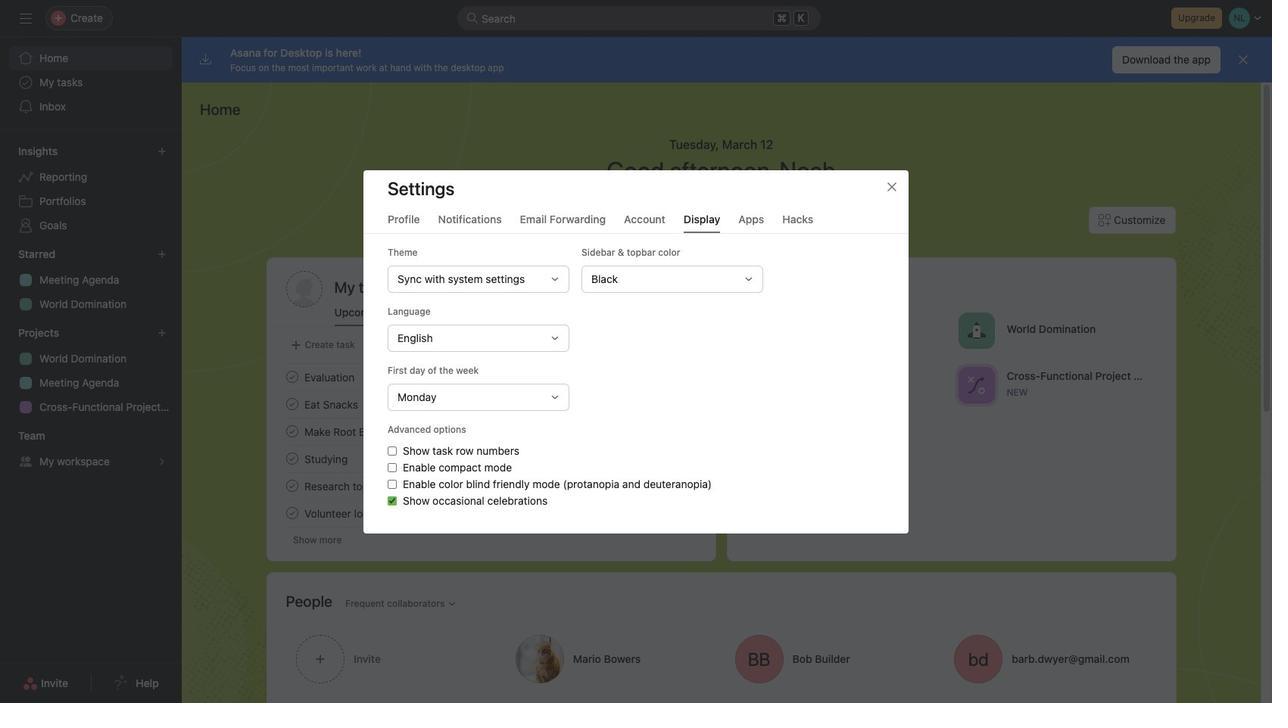 Task type: locate. For each thing, give the bounding box(es) containing it.
2 mark complete image from the top
[[283, 396, 301, 414]]

1 mark complete image from the top
[[283, 368, 301, 386]]

mark complete image
[[283, 423, 301, 441], [283, 505, 301, 523]]

2 mark complete checkbox from the top
[[283, 396, 301, 414]]

0 vertical spatial mark complete image
[[283, 423, 301, 441]]

Mark complete checkbox
[[283, 505, 301, 523]]

prominent image
[[467, 12, 479, 24]]

starred element
[[0, 241, 182, 320]]

None checkbox
[[388, 480, 397, 489], [388, 497, 397, 506], [388, 480, 397, 489], [388, 497, 397, 506]]

global element
[[0, 37, 182, 128]]

hide sidebar image
[[20, 12, 32, 24]]

mark complete image
[[283, 368, 301, 386], [283, 396, 301, 414], [283, 450, 301, 468], [283, 477, 301, 496]]

1 vertical spatial mark complete image
[[283, 505, 301, 523]]

Mark complete checkbox
[[283, 368, 301, 386], [283, 396, 301, 414], [283, 423, 301, 441], [283, 450, 301, 468], [283, 477, 301, 496]]

5 mark complete checkbox from the top
[[283, 477, 301, 496]]

close image
[[887, 181, 899, 193]]

1 mark complete checkbox from the top
[[283, 368, 301, 386]]

None checkbox
[[388, 447, 397, 456], [388, 463, 397, 472], [388, 447, 397, 456], [388, 463, 397, 472]]

4 mark complete checkbox from the top
[[283, 450, 301, 468]]

2 mark complete image from the top
[[283, 505, 301, 523]]



Task type: vqa. For each thing, say whether or not it's contained in the screenshot.
dependencies image
no



Task type: describe. For each thing, give the bounding box(es) containing it.
insights element
[[0, 138, 182, 241]]

teams element
[[0, 423, 182, 477]]

3 mark complete checkbox from the top
[[283, 423, 301, 441]]

add profile photo image
[[286, 271, 322, 308]]

dismiss image
[[1238, 54, 1250, 66]]

line_and_symbols image
[[968, 376, 986, 394]]

rocket image
[[968, 322, 986, 340]]

projects element
[[0, 320, 182, 423]]

4 mark complete image from the top
[[283, 477, 301, 496]]

1 mark complete image from the top
[[283, 423, 301, 441]]

3 mark complete image from the top
[[283, 450, 301, 468]]



